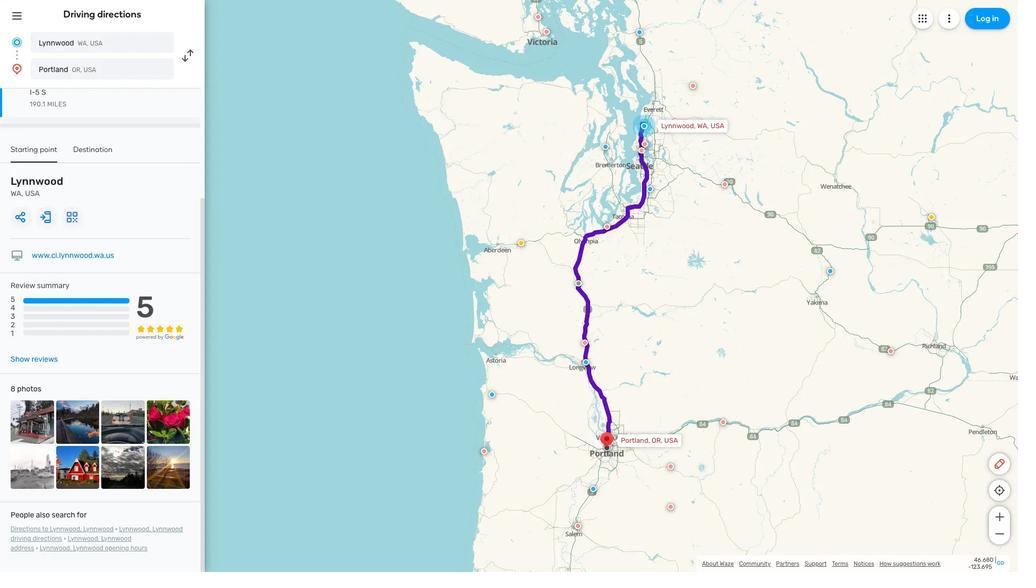 Task type: locate. For each thing, give the bounding box(es) containing it.
or, inside portland or, usa
[[72, 66, 82, 74]]

terms
[[832, 561, 848, 568]]

lynnwood, lynnwood driving directions link
[[11, 526, 183, 543]]

1 vertical spatial wa,
[[697, 122, 709, 130]]

image 3 of lynnwood, lynnwood image
[[101, 401, 144, 444]]

0 horizontal spatial wa,
[[11, 189, 23, 198]]

road closed image
[[690, 83, 696, 89], [642, 141, 648, 147], [638, 147, 645, 154], [720, 419, 726, 426], [575, 523, 581, 530]]

123.695
[[971, 564, 992, 571]]

0 vertical spatial directions
[[97, 8, 141, 20]]

hazard image
[[518, 240, 524, 247], [575, 281, 582, 287]]

0 horizontal spatial or,
[[72, 66, 82, 74]]

police image
[[636, 29, 643, 36], [602, 144, 609, 150], [827, 268, 834, 275], [489, 392, 495, 398], [590, 486, 597, 493]]

5 inside 5 4 3 2 1
[[11, 295, 15, 304]]

5
[[35, 88, 40, 97], [136, 290, 154, 325], [11, 295, 15, 304]]

show
[[11, 355, 30, 364]]

lynnwood wa, usa up portland or, usa
[[39, 39, 103, 48]]

portland,
[[621, 437, 650, 445]]

www.ci.lynnwood.wa.us link
[[32, 251, 114, 260]]

portland
[[39, 65, 68, 74]]

46.680
[[974, 557, 994, 564]]

destination
[[73, 145, 113, 154]]

directions down to
[[33, 536, 62, 543]]

or,
[[72, 66, 82, 74], [652, 437, 663, 445]]

search
[[52, 511, 75, 520]]

wa,
[[78, 40, 88, 47], [697, 122, 709, 130], [11, 189, 23, 198]]

point
[[40, 145, 57, 154]]

5 for 5
[[136, 290, 154, 325]]

notices link
[[854, 561, 874, 568]]

0 horizontal spatial directions
[[33, 536, 62, 543]]

road closed image
[[535, 14, 541, 20], [544, 29, 550, 35], [722, 181, 728, 188], [600, 226, 606, 232], [582, 340, 588, 346], [481, 449, 487, 455], [668, 504, 674, 511]]

1 horizontal spatial or,
[[652, 437, 663, 445]]

2
[[11, 321, 15, 330]]

lynnwood
[[39, 39, 74, 48], [11, 175, 63, 188], [83, 526, 113, 533], [152, 526, 183, 533], [101, 536, 131, 543], [73, 545, 103, 553]]

4
[[11, 304, 15, 313]]

lynnwood, lynnwood opening hours
[[40, 545, 148, 553]]

show reviews
[[11, 355, 58, 364]]

image 5 of lynnwood, lynnwood image
[[11, 446, 54, 489]]

photos
[[17, 385, 41, 394]]

0 vertical spatial or,
[[72, 66, 82, 74]]

i-
[[30, 88, 35, 97]]

directions to lynnwood, lynnwood
[[11, 526, 113, 533]]

1 horizontal spatial 5
[[35, 88, 40, 97]]

directions inside lynnwood, lynnwood driving directions
[[33, 536, 62, 543]]

46.680 | -123.695
[[968, 557, 996, 571]]

or, for portland
[[72, 66, 82, 74]]

5 4 3 2 1
[[11, 295, 15, 339]]

0 vertical spatial hazard image
[[518, 240, 524, 247]]

zoom out image
[[993, 528, 1006, 541]]

lynnwood wa, usa
[[39, 39, 103, 48], [11, 175, 63, 198]]

directions right driving on the left top
[[97, 8, 141, 20]]

lynnwood, wa, usa
[[661, 122, 724, 130]]

1 vertical spatial or,
[[652, 437, 663, 445]]

2 horizontal spatial wa,
[[697, 122, 709, 130]]

lynnwood, inside lynnwood, lynnwood address
[[68, 536, 100, 543]]

|
[[995, 557, 996, 564]]

portland or, usa
[[39, 65, 96, 74]]

lynnwood,
[[661, 122, 696, 130], [50, 526, 82, 533], [119, 526, 151, 533], [68, 536, 100, 543], [40, 545, 72, 553]]

or, right the 'portland'
[[72, 66, 82, 74]]

starting point button
[[11, 145, 57, 163]]

1 vertical spatial directions
[[33, 536, 62, 543]]

also
[[36, 511, 50, 520]]

directions to lynnwood, lynnwood link
[[11, 526, 113, 533]]

lynnwood wa, usa down starting point button
[[11, 175, 63, 198]]

0 horizontal spatial hazard image
[[518, 240, 524, 247]]

1
[[11, 330, 14, 339]]

directions
[[97, 8, 141, 20], [33, 536, 62, 543]]

s
[[41, 88, 46, 97]]

image 8 of lynnwood, lynnwood image
[[147, 446, 190, 489]]

lynnwood, inside lynnwood, lynnwood driving directions
[[119, 526, 151, 533]]

1 horizontal spatial hazard image
[[575, 281, 582, 287]]

portland, or, usa
[[621, 437, 678, 445]]

police image
[[647, 191, 654, 197]]

5 for 5 4 3 2 1
[[11, 295, 15, 304]]

summary
[[37, 282, 69, 291]]

suggestions
[[893, 561, 926, 568]]

destination button
[[73, 145, 113, 162]]

usa
[[90, 40, 103, 47], [84, 66, 96, 74], [711, 122, 724, 130], [25, 189, 40, 198], [664, 437, 678, 445]]

0 vertical spatial wa,
[[78, 40, 88, 47]]

0 horizontal spatial 5
[[11, 295, 15, 304]]

2 horizontal spatial 5
[[136, 290, 154, 325]]

opening
[[105, 545, 129, 553]]

5 inside i-5 s 190.1 miles
[[35, 88, 40, 97]]

or, right portland,
[[652, 437, 663, 445]]

1 horizontal spatial directions
[[97, 8, 141, 20]]



Task type: vqa. For each thing, say whether or not it's contained in the screenshot.
4
yes



Task type: describe. For each thing, give the bounding box(es) containing it.
how
[[880, 561, 892, 568]]

driving
[[63, 8, 95, 20]]

driving directions
[[63, 8, 141, 20]]

-
[[968, 564, 971, 571]]

community
[[739, 561, 771, 568]]

reviews
[[31, 355, 58, 364]]

about waze community partners support terms notices how suggestions work
[[702, 561, 941, 568]]

hazard image
[[928, 214, 935, 221]]

1 horizontal spatial wa,
[[78, 40, 88, 47]]

lynnwood, for lynnwood, wa, usa
[[661, 122, 696, 130]]

lynnwood, lynnwood opening hours link
[[40, 545, 148, 553]]

lynnwood, for lynnwood, lynnwood address
[[68, 536, 100, 543]]

waze
[[720, 561, 734, 568]]

lynnwood, lynnwood driving directions
[[11, 526, 183, 543]]

lynnwood, lynnwood address link
[[11, 536, 131, 553]]

people also search for
[[11, 511, 87, 520]]

image 1 of lynnwood, lynnwood image
[[11, 401, 54, 444]]

partners link
[[776, 561, 799, 568]]

pencil image
[[993, 458, 1006, 471]]

directions
[[11, 526, 41, 533]]

driving
[[11, 536, 31, 543]]

starting point
[[11, 145, 57, 154]]

www.ci.lynnwood.wa.us
[[32, 251, 114, 260]]

8
[[11, 385, 15, 394]]

or, for portland,
[[652, 437, 663, 445]]

1 vertical spatial lynnwood wa, usa
[[11, 175, 63, 198]]

190.1
[[30, 101, 45, 108]]

zoom in image
[[993, 511, 1006, 524]]

miles
[[47, 101, 67, 108]]

image 4 of lynnwood, lynnwood image
[[147, 401, 190, 444]]

hours
[[131, 545, 148, 553]]

to
[[42, 526, 48, 533]]

for
[[77, 511, 87, 520]]

0 vertical spatial lynnwood wa, usa
[[39, 39, 103, 48]]

work
[[927, 561, 941, 568]]

notices
[[854, 561, 874, 568]]

review summary
[[11, 282, 69, 291]]

3
[[11, 312, 15, 321]]

image 7 of lynnwood, lynnwood image
[[101, 446, 144, 489]]

current location image
[[11, 36, 23, 49]]

support link
[[805, 561, 827, 568]]

lynnwood inside lynnwood, lynnwood driving directions
[[152, 526, 183, 533]]

people
[[11, 511, 34, 520]]

terms link
[[832, 561, 848, 568]]

about
[[702, 561, 719, 568]]

lynnwood inside lynnwood, lynnwood address
[[101, 536, 131, 543]]

image 2 of lynnwood, lynnwood image
[[56, 401, 99, 444]]

community link
[[739, 561, 771, 568]]

link image
[[996, 559, 1005, 568]]

support
[[805, 561, 827, 568]]

i-5 s 190.1 miles
[[30, 88, 67, 108]]

review
[[11, 282, 35, 291]]

about waze link
[[702, 561, 734, 568]]

lynnwood, for lynnwood, lynnwood driving directions
[[119, 526, 151, 533]]

location image
[[11, 63, 23, 75]]

how suggestions work link
[[880, 561, 941, 568]]

usa inside portland or, usa
[[84, 66, 96, 74]]

starting
[[11, 145, 38, 154]]

lynnwood, for lynnwood, lynnwood opening hours
[[40, 545, 72, 553]]

partners
[[776, 561, 799, 568]]

2 vertical spatial wa,
[[11, 189, 23, 198]]

computer image
[[11, 250, 23, 262]]

image 6 of lynnwood, lynnwood image
[[56, 446, 99, 489]]

address
[[11, 545, 34, 553]]

8 photos
[[11, 385, 41, 394]]

lynnwood, lynnwood address
[[11, 536, 131, 553]]

1 vertical spatial hazard image
[[575, 281, 582, 287]]



